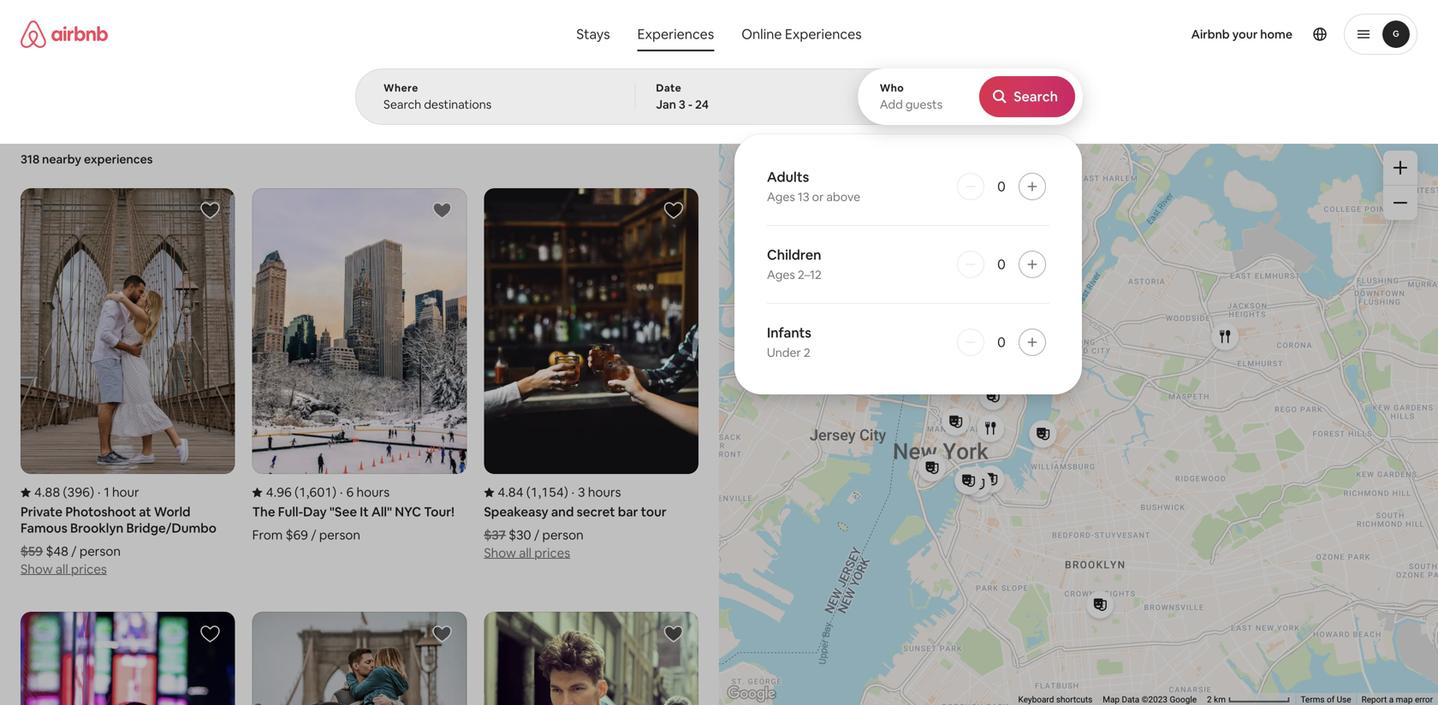 Task type: describe. For each thing, give the bounding box(es) containing it.
show all prices button for $48
[[21, 560, 107, 578]]

zoom in image
[[1394, 161, 1408, 175]]

report a map error link
[[1362, 695, 1433, 705]]

$37
[[484, 527, 506, 544]]

Food and drink button
[[628, 82, 739, 116]]

private photoshoot at world famous brooklyn bridge/dumbo group
[[21, 188, 235, 578]]

airbnb your home
[[1192, 27, 1293, 42]]

4.84 out of 5 average rating,  1,154 reviews image
[[484, 484, 568, 501]]

or
[[812, 189, 824, 205]]

all inside private photoshoot at world famous brooklyn bridge/dumbo $59 $48 / person show all prices
[[56, 561, 68, 578]]

keyboard
[[1019, 695, 1054, 705]]

2 km
[[1207, 695, 1228, 705]]

adults
[[767, 168, 809, 186]]

experiences
[[84, 152, 153, 167]]

airbnb your home link
[[1181, 16, 1303, 52]]

culture
[[452, 92, 491, 107]]

who
[[880, 81, 904, 95]]

what can we help you find? tab list
[[563, 17, 728, 51]]

bridge/dumbo
[[126, 520, 217, 537]]

full-
[[278, 504, 303, 521]]

hour
[[112, 484, 139, 501]]

famous
[[21, 520, 68, 537]]

who add guests
[[880, 81, 943, 112]]

and for nature
[[1124, 92, 1145, 107]]

brooklyn
[[70, 520, 124, 537]]

nearby
[[42, 152, 81, 167]]

google
[[1170, 695, 1197, 705]]

ages for adults
[[767, 189, 795, 205]]

sightseeing
[[899, 92, 963, 107]]

the full-day "see it all" nyc tour! from $69 / person
[[252, 504, 455, 544]]

google image
[[724, 683, 780, 706]]

Wellness button
[[985, 82, 1062, 116]]

stays button
[[563, 17, 624, 51]]

4.88 (396)
[[34, 484, 94, 501]]

keyboard shortcuts
[[1019, 695, 1093, 705]]

km
[[1214, 695, 1226, 705]]

map
[[1103, 695, 1120, 705]]

0 for children
[[998, 256, 1006, 273]]

4.88
[[34, 484, 60, 501]]

prices inside speakeasy and secret bar tour $37 $30 / person show all prices
[[534, 545, 570, 562]]

"see
[[330, 504, 357, 521]]

terms
[[1301, 695, 1325, 705]]

terms of use
[[1301, 695, 1352, 705]]

add
[[880, 97, 903, 112]]

hours for · 3 hours
[[588, 484, 621, 501]]

report
[[1362, 695, 1387, 705]]

use
[[1337, 695, 1352, 705]]

$69
[[286, 527, 308, 544]]

experiences button
[[624, 17, 728, 51]]

all inside speakeasy and secret bar tour $37 $30 / person show all prices
[[519, 545, 532, 562]]

children ages 2–12
[[767, 246, 822, 283]]

3 inside the speakeasy and secret bar tour group
[[578, 484, 585, 501]]

· 3 hours
[[572, 484, 621, 501]]

all"
[[371, 504, 392, 521]]

private photoshoot at world famous brooklyn bridge/dumbo $59 $48 / person show all prices
[[21, 504, 217, 578]]

tours
[[833, 92, 863, 107]]

person inside speakeasy and secret bar tour $37 $30 / person show all prices
[[542, 527, 584, 544]]

a
[[1389, 695, 1394, 705]]

map data ©2023 google
[[1103, 695, 1197, 705]]

nature
[[1084, 92, 1121, 107]]

Entertainment button
[[512, 82, 621, 116]]

show all prices button for $30
[[484, 544, 570, 562]]

home
[[1261, 27, 1293, 42]]

· for · 3 hours
[[572, 484, 575, 501]]

©2023
[[1142, 695, 1168, 705]]

food
[[642, 92, 670, 107]]

· 1 hour
[[98, 484, 139, 501]]

art
[[408, 92, 426, 107]]

online experiences link
[[728, 17, 876, 51]]

date jan 3 - 24
[[656, 81, 709, 112]]

online experiences
[[742, 25, 862, 43]]

infants under 2
[[767, 324, 812, 360]]

hours for · 6 hours
[[357, 484, 390, 501]]

add to wishlist image for hour
[[200, 200, 221, 221]]

zoom out image
[[1394, 196, 1408, 210]]

day
[[303, 504, 327, 521]]

experiences tab panel
[[355, 68, 1083, 395]]

of
[[1327, 695, 1335, 705]]

outdoors
[[1147, 92, 1198, 107]]

$59
[[21, 543, 43, 560]]

-
[[688, 97, 693, 112]]

online
[[742, 25, 782, 43]]

$48
[[46, 543, 68, 560]]

nyc
[[395, 504, 421, 521]]

report a map error
[[1362, 695, 1433, 705]]

photoshoot
[[65, 504, 136, 521]]

13
[[798, 189, 810, 205]]

(396)
[[63, 484, 94, 501]]

children
[[767, 246, 822, 264]]

and for art
[[428, 92, 449, 107]]

show inside private photoshoot at world famous brooklyn bridge/dumbo $59 $48 / person show all prices
[[21, 561, 53, 578]]

world
[[154, 504, 191, 521]]

0 for adults
[[998, 178, 1006, 195]]

Art and culture button
[[393, 82, 505, 116]]



Task type: vqa. For each thing, say whether or not it's contained in the screenshot.
Map
yes



Task type: locate. For each thing, give the bounding box(es) containing it.
speakeasy and secret bar tour group
[[484, 188, 699, 562]]

ages for children
[[767, 267, 795, 283]]

show all prices button inside the speakeasy and secret bar tour group
[[484, 544, 570, 562]]

6
[[346, 484, 354, 501]]

hours inside the full-day "see it all" nyc tour! "group"
[[357, 484, 390, 501]]

2 inside button
[[1207, 695, 1212, 705]]

2 hours from the left
[[588, 484, 621, 501]]

hours up all"
[[357, 484, 390, 501]]

add to wishlist image inside 'private photoshoot at world famous brooklyn bridge/dumbo' "group"
[[200, 200, 221, 221]]

add to wishlist image for hours
[[664, 200, 684, 221]]

show down $59
[[21, 561, 53, 578]]

1 horizontal spatial hours
[[588, 484, 621, 501]]

0 horizontal spatial all
[[56, 561, 68, 578]]

person down brooklyn
[[79, 543, 121, 560]]

2 vertical spatial 0
[[998, 334, 1006, 351]]

$30
[[509, 527, 531, 544]]

0 horizontal spatial ·
[[98, 484, 101, 501]]

0 horizontal spatial show all prices button
[[21, 560, 107, 578]]

0 horizontal spatial 2
[[804, 345, 811, 360]]

0
[[998, 178, 1006, 195], [998, 256, 1006, 273], [998, 334, 1006, 351]]

2 right under
[[804, 345, 811, 360]]

2 inside infants under 2
[[804, 345, 811, 360]]

add to wishlist image
[[432, 200, 452, 221], [432, 624, 452, 645], [664, 624, 684, 645]]

(1,601)
[[295, 484, 337, 501]]

1 vertical spatial 3
[[578, 484, 585, 501]]

hours
[[357, 484, 390, 501], [588, 484, 621, 501]]

tour!
[[424, 504, 455, 521]]

· for · 1 hour
[[98, 484, 101, 501]]

1 experiences from the left
[[638, 25, 714, 43]]

2 0 from the top
[[998, 256, 1006, 273]]

experiences up the date
[[638, 25, 714, 43]]

1 0 from the top
[[998, 178, 1006, 195]]

/ inside the full-day "see it all" nyc tour! from $69 / person
[[311, 527, 316, 544]]

and for speakeasy
[[551, 504, 574, 521]]

jan
[[656, 97, 676, 112]]

art and culture
[[408, 92, 491, 107]]

private
[[21, 504, 63, 521]]

adults ages 13 or above
[[767, 168, 861, 205]]

show inside speakeasy and secret bar tour $37 $30 / person show all prices
[[484, 545, 516, 562]]

ages inside adults ages 13 or above
[[767, 189, 795, 205]]

where
[[384, 81, 418, 95]]

airbnb
[[1192, 27, 1230, 42]]

show all prices button inside 'private photoshoot at world famous brooklyn bridge/dumbo' "group"
[[21, 560, 107, 578]]

· left 1
[[98, 484, 101, 501]]

2 experiences from the left
[[785, 25, 862, 43]]

profile element
[[899, 0, 1418, 68]]

1 · from the left
[[98, 484, 101, 501]]

None search field
[[355, 0, 1083, 395]]

person down "see
[[319, 527, 361, 544]]

show all prices button down speakeasy
[[484, 544, 570, 562]]

experiences
[[638, 25, 714, 43], [785, 25, 862, 43]]

Where field
[[384, 97, 607, 112]]

guests
[[906, 97, 943, 112]]

Sightseeing button
[[884, 82, 978, 116]]

ages down adults
[[767, 189, 795, 205]]

0 vertical spatial 0
[[998, 178, 1006, 195]]

and inside "button"
[[1124, 92, 1145, 107]]

318 nearby experiences
[[21, 152, 153, 167]]

/ inside speakeasy and secret bar tour $37 $30 / person show all prices
[[534, 527, 540, 544]]

map
[[1396, 695, 1413, 705]]

food and drink
[[642, 92, 724, 107]]

1 vertical spatial ages
[[767, 267, 795, 283]]

· left 6
[[340, 484, 343, 501]]

4.96
[[266, 484, 292, 501]]

2 · from the left
[[340, 484, 343, 501]]

and
[[428, 92, 449, 107], [673, 92, 694, 107], [1124, 92, 1145, 107], [551, 504, 574, 521]]

all down $48
[[56, 561, 68, 578]]

/ inside private photoshoot at world famous brooklyn bridge/dumbo $59 $48 / person show all prices
[[71, 543, 77, 560]]

0 for infants
[[998, 334, 1006, 351]]

· inside the speakeasy and secret bar tour group
[[572, 484, 575, 501]]

under
[[767, 345, 801, 360]]

1 vertical spatial 0
[[998, 256, 1006, 273]]

experiences inside experiences button
[[638, 25, 714, 43]]

2 ages from the top
[[767, 267, 795, 283]]

1 horizontal spatial all
[[519, 545, 532, 562]]

0 vertical spatial ages
[[767, 189, 795, 205]]

2 horizontal spatial ·
[[572, 484, 575, 501]]

4.84
[[498, 484, 524, 501]]

experiences right the online
[[785, 25, 862, 43]]

1
[[104, 484, 109, 501]]

drink
[[696, 92, 724, 107]]

1 horizontal spatial 3
[[679, 97, 686, 112]]

24
[[695, 97, 709, 112]]

show all prices button down famous
[[21, 560, 107, 578]]

none search field containing stays
[[355, 0, 1083, 395]]

from
[[252, 527, 283, 544]]

3 · from the left
[[572, 484, 575, 501]]

1 horizontal spatial ·
[[340, 484, 343, 501]]

0 horizontal spatial /
[[71, 543, 77, 560]]

speakeasy
[[484, 504, 549, 521]]

error
[[1415, 695, 1433, 705]]

prices down brooklyn
[[71, 561, 107, 578]]

(1,154)
[[526, 484, 568, 501]]

1 ages from the top
[[767, 189, 795, 205]]

ages inside children ages 2–12
[[767, 267, 795, 283]]

prices inside private photoshoot at world famous brooklyn bridge/dumbo $59 $48 / person show all prices
[[71, 561, 107, 578]]

the
[[252, 504, 275, 521]]

2–12
[[798, 267, 822, 283]]

/
[[311, 527, 316, 544], [534, 527, 540, 544], [71, 543, 77, 560]]

4.96 out of 5 average rating,  1,601 reviews image
[[252, 484, 337, 501]]

shortcuts
[[1056, 695, 1093, 705]]

tour
[[641, 504, 667, 521]]

1 horizontal spatial prices
[[534, 545, 570, 562]]

Sports button
[[746, 82, 811, 116]]

2 left km
[[1207, 695, 1212, 705]]

wellness
[[999, 92, 1048, 107]]

experiences inside online experiences link
[[785, 25, 862, 43]]

· inside 'private photoshoot at world famous brooklyn bridge/dumbo' "group"
[[98, 484, 101, 501]]

it
[[360, 504, 369, 521]]

1 horizontal spatial 2
[[1207, 695, 1212, 705]]

2 km button
[[1202, 694, 1296, 706]]

above
[[827, 189, 861, 205]]

0 horizontal spatial experiences
[[638, 25, 714, 43]]

person inside the full-day "see it all" nyc tour! from $69 / person
[[319, 527, 361, 544]]

secret
[[577, 504, 615, 521]]

0 horizontal spatial show
[[21, 561, 53, 578]]

1 horizontal spatial show
[[484, 545, 516, 562]]

1 horizontal spatial person
[[319, 527, 361, 544]]

1 hours from the left
[[357, 484, 390, 501]]

4.88 out of 5 average rating,  396 reviews image
[[21, 484, 94, 501]]

prices down speakeasy
[[534, 545, 570, 562]]

0 vertical spatial 3
[[679, 97, 686, 112]]

and for food
[[673, 92, 694, 107]]

Nature and outdoors button
[[1069, 82, 1212, 116]]

1 horizontal spatial experiences
[[785, 25, 862, 43]]

3 0 from the top
[[998, 334, 1006, 351]]

add to wishlist image
[[200, 200, 221, 221], [664, 200, 684, 221], [200, 624, 221, 645]]

3 left -
[[679, 97, 686, 112]]

0 horizontal spatial person
[[79, 543, 121, 560]]

all
[[519, 545, 532, 562], [56, 561, 68, 578]]

keyboard shortcuts button
[[1019, 694, 1093, 706]]

person down secret
[[542, 527, 584, 544]]

· right (1,154)
[[572, 484, 575, 501]]

person
[[319, 527, 361, 544], [542, 527, 584, 544], [79, 543, 121, 560]]

terms of use link
[[1301, 695, 1352, 705]]

3 inside date jan 3 - 24
[[679, 97, 686, 112]]

· inside the full-day "see it all" nyc tour! "group"
[[340, 484, 343, 501]]

stays
[[577, 25, 610, 43]]

4.84 (1,154)
[[498, 484, 568, 501]]

1 vertical spatial 2
[[1207, 695, 1212, 705]]

2 horizontal spatial person
[[542, 527, 584, 544]]

·
[[98, 484, 101, 501], [340, 484, 343, 501], [572, 484, 575, 501]]

show all prices button
[[484, 544, 570, 562], [21, 560, 107, 578]]

0 horizontal spatial 3
[[578, 484, 585, 501]]

show
[[484, 545, 516, 562], [21, 561, 53, 578]]

add to wishlist image inside the speakeasy and secret bar tour group
[[664, 200, 684, 221]]

1 horizontal spatial show all prices button
[[484, 544, 570, 562]]

data
[[1122, 695, 1140, 705]]

0 vertical spatial 2
[[804, 345, 811, 360]]

1 horizontal spatial /
[[311, 527, 316, 544]]

speakeasy and secret bar tour $37 $30 / person show all prices
[[484, 504, 667, 562]]

nature and outdoors
[[1084, 92, 1198, 107]]

bar
[[618, 504, 638, 521]]

/ right $48
[[71, 543, 77, 560]]

0 horizontal spatial hours
[[357, 484, 390, 501]]

and inside speakeasy and secret bar tour $37 $30 / person show all prices
[[551, 504, 574, 521]]

date
[[656, 81, 682, 95]]

hours up secret
[[588, 484, 621, 501]]

the full-day "see it all" nyc tour! group
[[252, 188, 467, 544]]

hours inside the speakeasy and secret bar tour group
[[588, 484, 621, 501]]

3 up secret
[[578, 484, 585, 501]]

2 horizontal spatial /
[[534, 527, 540, 544]]

· 6 hours
[[340, 484, 390, 501]]

· for · 6 hours
[[340, 484, 343, 501]]

ages down children
[[767, 267, 795, 283]]

Tours button
[[818, 82, 877, 116]]

/ right $69
[[311, 527, 316, 544]]

person inside private photoshoot at world famous brooklyn bridge/dumbo $59 $48 / person show all prices
[[79, 543, 121, 560]]

318
[[21, 152, 40, 167]]

/ right $30
[[534, 527, 540, 544]]

0 horizontal spatial prices
[[71, 561, 107, 578]]

infants
[[767, 324, 812, 342]]

prices
[[534, 545, 570, 562], [71, 561, 107, 578]]

all down $30
[[519, 545, 532, 562]]

show down $37 on the bottom
[[484, 545, 516, 562]]

google map
showing 20 experiences. region
[[719, 130, 1438, 706]]



